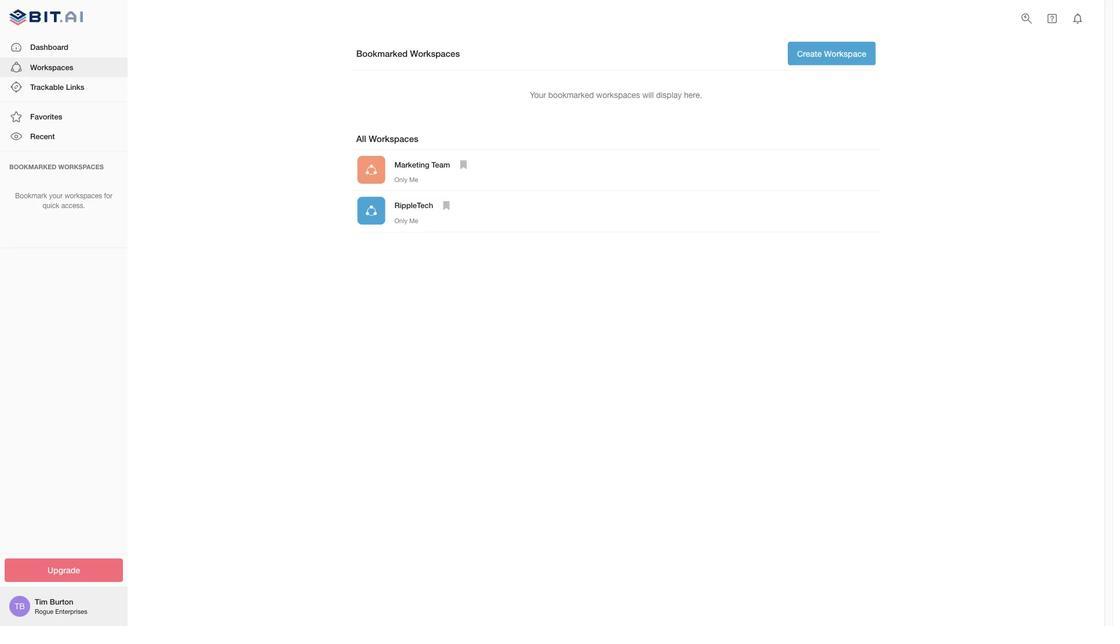 Task type: locate. For each thing, give the bounding box(es) containing it.
rippletech
[[395, 201, 433, 210]]

1 only from the top
[[395, 176, 408, 184]]

1 only me from the top
[[395, 176, 418, 184]]

workspace
[[824, 49, 867, 58]]

0 vertical spatial only me
[[395, 176, 418, 184]]

workspaces
[[410, 48, 460, 59], [30, 63, 73, 72], [369, 134, 419, 144]]

workspaces for will
[[597, 90, 640, 99]]

bookmark image right team
[[457, 158, 471, 172]]

upgrade button
[[5, 559, 123, 582]]

tb
[[15, 602, 25, 611]]

marketing
[[395, 160, 430, 169]]

tim
[[35, 597, 48, 606]]

1 vertical spatial only me
[[395, 217, 418, 225]]

only me down rippletech
[[395, 217, 418, 225]]

burton
[[50, 597, 73, 606]]

bookmark image
[[457, 158, 471, 172], [440, 199, 454, 213]]

recent
[[30, 132, 55, 141]]

only down marketing
[[395, 176, 408, 184]]

bookmark
[[15, 192, 47, 200]]

0 vertical spatial workspaces
[[410, 48, 460, 59]]

workspaces right bookmarked
[[410, 48, 460, 59]]

all workspaces
[[356, 134, 419, 144]]

enterprises
[[55, 608, 87, 616]]

0 vertical spatial only
[[395, 176, 408, 184]]

0 vertical spatial bookmark image
[[457, 158, 471, 172]]

trackable
[[30, 82, 64, 91]]

workspaces down dashboard
[[30, 63, 73, 72]]

0 vertical spatial workspaces
[[597, 90, 640, 99]]

1 vertical spatial workspaces
[[65, 192, 102, 200]]

recent button
[[0, 127, 128, 146]]

1 me from the top
[[409, 176, 418, 184]]

0 vertical spatial me
[[409, 176, 418, 184]]

me down marketing
[[409, 176, 418, 184]]

workspaces for all workspaces
[[369, 134, 419, 144]]

workspaces inside bookmark your workspaces for quick access.
[[65, 192, 102, 200]]

1 vertical spatial only
[[395, 217, 408, 225]]

team
[[432, 160, 450, 169]]

only down rippletech
[[395, 217, 408, 225]]

me down rippletech
[[409, 217, 418, 225]]

only me for marketing team
[[395, 176, 418, 184]]

access.
[[61, 201, 85, 210]]

create
[[797, 49, 822, 58]]

only me
[[395, 176, 418, 184], [395, 217, 418, 225]]

will
[[643, 90, 654, 99]]

me
[[409, 176, 418, 184], [409, 217, 418, 225]]

1 vertical spatial bookmark image
[[440, 199, 454, 213]]

0 horizontal spatial bookmark image
[[440, 199, 454, 213]]

1 vertical spatial me
[[409, 217, 418, 225]]

bookmark image right rippletech
[[440, 199, 454, 213]]

0 horizontal spatial workspaces
[[65, 192, 102, 200]]

all
[[356, 134, 366, 144]]

only
[[395, 176, 408, 184], [395, 217, 408, 225]]

workspaces up marketing
[[369, 134, 419, 144]]

marketing team
[[395, 160, 450, 169]]

bookmarked
[[356, 48, 408, 59]]

create workspace
[[797, 49, 867, 58]]

2 vertical spatial workspaces
[[369, 134, 419, 144]]

1 vertical spatial workspaces
[[30, 63, 73, 72]]

2 me from the top
[[409, 217, 418, 225]]

2 only from the top
[[395, 217, 408, 225]]

workspaces up the access.
[[65, 192, 102, 200]]

only me down marketing
[[395, 176, 418, 184]]

trackable links button
[[0, 77, 128, 97]]

1 horizontal spatial bookmark image
[[457, 158, 471, 172]]

1 horizontal spatial workspaces
[[597, 90, 640, 99]]

workspaces
[[597, 90, 640, 99], [65, 192, 102, 200]]

2 only me from the top
[[395, 217, 418, 225]]

workspaces left 'will'
[[597, 90, 640, 99]]

upgrade
[[48, 566, 80, 575]]



Task type: describe. For each thing, give the bounding box(es) containing it.
quick
[[42, 201, 59, 210]]

dashboard button
[[0, 37, 128, 57]]

tim burton rogue enterprises
[[35, 597, 87, 616]]

for
[[104, 192, 112, 200]]

your
[[530, 90, 546, 99]]

workspaces for bookmarked workspaces
[[410, 48, 460, 59]]

favorites button
[[0, 107, 128, 127]]

workspaces button
[[0, 57, 128, 77]]

here.
[[684, 90, 702, 99]]

your bookmarked workspaces will display here.
[[530, 90, 702, 99]]

bookmarked
[[549, 90, 594, 99]]

me for marketing team
[[409, 176, 418, 184]]

rogue
[[35, 608, 53, 616]]

links
[[66, 82, 84, 91]]

workspaces
[[58, 163, 104, 171]]

me for rippletech
[[409, 217, 418, 225]]

workspaces inside workspaces button
[[30, 63, 73, 72]]

favorites
[[30, 112, 62, 121]]

bookmark your workspaces for quick access.
[[15, 192, 112, 210]]

dashboard
[[30, 43, 68, 52]]

trackable links
[[30, 82, 84, 91]]

bookmark image for marketing team
[[457, 158, 471, 172]]

your
[[49, 192, 63, 200]]

bookmark image for rippletech
[[440, 199, 454, 213]]

bookmarked
[[9, 163, 57, 171]]

only for rippletech
[[395, 217, 408, 225]]

bookmarked workspaces
[[9, 163, 104, 171]]

workspaces for for
[[65, 192, 102, 200]]

bookmarked workspaces
[[356, 48, 460, 59]]

only me for rippletech
[[395, 217, 418, 225]]

only for marketing team
[[395, 176, 408, 184]]

display
[[656, 90, 682, 99]]



Task type: vqa. For each thing, say whether or not it's contained in the screenshot.
Spaceship Project link
no



